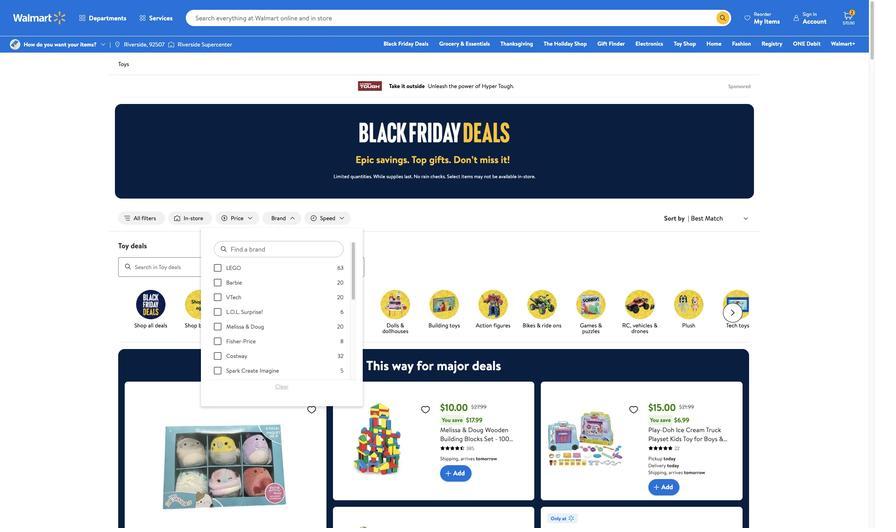 Task type: locate. For each thing, give the bounding box(es) containing it.
1 vertical spatial shipping,
[[649, 469, 668, 476]]

0 vertical spatial doug
[[251, 323, 264, 331]]

0 vertical spatial arrives
[[461, 455, 475, 462]]

tech toys image
[[724, 290, 753, 319]]

add button for $15.00
[[649, 479, 680, 495]]

0 horizontal spatial add
[[454, 469, 465, 478]]

1 horizontal spatial blocks
[[465, 434, 483, 443]]

group containing lego
[[214, 264, 344, 528]]

- right set
[[496, 434, 498, 443]]

& left 'ride'
[[537, 321, 541, 329]]

1 horizontal spatial toys
[[739, 321, 750, 329]]

deals
[[131, 241, 147, 251], [155, 321, 167, 329], [243, 327, 255, 335], [472, 356, 502, 374]]

want
[[54, 40, 66, 49]]

shop all deals
[[134, 321, 167, 329]]

building up shapes
[[441, 434, 463, 443]]

surprise!
[[241, 308, 263, 316]]

1 save from the left
[[452, 416, 463, 424]]

colors inside you save $17.99 melissa & doug wooden building blocks set - 100 blocks in 4 colors and 9 shapes - fsc-certified materials
[[473, 443, 491, 452]]

blocks up 385
[[465, 434, 483, 443]]

grocery & essentials
[[440, 40, 490, 48]]

& down $17.99
[[463, 425, 467, 434]]

1 vertical spatial |
[[689, 214, 690, 223]]

shop by age link
[[179, 290, 221, 330]]

and inside you save $6.99 play-doh ice cream truck playset kids toy for boys & girls ages 3+, includes 20 tools and 5 colors
[[665, 452, 675, 461]]

today right delivery
[[668, 462, 680, 469]]

0 vertical spatial price
[[231, 214, 244, 222]]

shop left home link
[[684, 40, 697, 48]]

gift
[[598, 40, 608, 48]]

1 vertical spatial add
[[662, 483, 674, 492]]

1 toys from the left
[[450, 321, 460, 329]]

toy
[[674, 40, 683, 48], [118, 241, 129, 251], [684, 434, 693, 443]]

1 horizontal spatial and
[[665, 452, 675, 461]]

group
[[214, 264, 344, 528], [131, 388, 320, 528], [340, 513, 528, 528]]

& right grocery
[[461, 40, 465, 48]]

& right the dolls
[[401, 321, 405, 329]]

sort by |
[[665, 214, 690, 223]]

& right vehicles
[[654, 321, 658, 329]]

ages
[[663, 443, 677, 452]]

shop all deals link
[[130, 290, 172, 330]]

1 horizontal spatial tomorrow
[[685, 469, 706, 476]]

$21.99
[[680, 403, 695, 411]]

by for sort
[[679, 214, 685, 223]]

colors
[[473, 443, 491, 452], [682, 452, 700, 461]]

puzzles
[[583, 327, 600, 335]]

2 you from the left
[[651, 416, 659, 424]]

0 horizontal spatial doug
[[251, 323, 264, 331]]

fashion link
[[729, 39, 755, 48]]

plush toys image
[[675, 290, 704, 319]]

you inside you save $17.99 melissa & doug wooden building blocks set - 100 blocks in 4 colors and 9 shapes - fsc-certified materials
[[442, 416, 451, 424]]

- left fsc-
[[462, 452, 464, 461]]

pretend
[[331, 327, 351, 335]]

by right "sort"
[[679, 214, 685, 223]]

 image right the 92507
[[168, 40, 175, 49]]

1 horizontal spatial save
[[661, 416, 671, 424]]

toy right kids
[[684, 434, 693, 443]]

by for shop
[[199, 321, 205, 329]]

1 horizontal spatial colors
[[682, 452, 700, 461]]

top up "no"
[[412, 153, 427, 166]]

toy right electronics 'link'
[[674, 40, 683, 48]]

1 horizontal spatial for
[[695, 434, 703, 443]]

0 vertical spatial 5
[[341, 367, 344, 375]]

& for essentials
[[461, 40, 465, 48]]

brand button
[[263, 212, 302, 225]]

while
[[374, 173, 386, 180]]

& right boys
[[720, 434, 724, 443]]

0 horizontal spatial add button
[[441, 465, 472, 482]]

0 horizontal spatial melissa
[[226, 323, 244, 331]]

bikes & ride ons
[[523, 321, 562, 329]]

20 for melissa & doug
[[337, 323, 344, 331]]

debit
[[807, 40, 821, 48]]

1 vertical spatial melissa
[[441, 425, 461, 434]]

1 vertical spatial building
[[441, 434, 463, 443]]

tech toys
[[727, 321, 750, 329]]

you down the $10.00
[[442, 416, 451, 424]]

& for dollhouses
[[401, 321, 405, 329]]

games and puzzles image
[[577, 290, 606, 319]]

by inside the sort and filter section element
[[679, 214, 685, 223]]

0 horizontal spatial shipping,
[[441, 455, 460, 462]]

price down the top toy brand deals
[[243, 337, 256, 346]]

1 vertical spatial tomorrow
[[685, 469, 706, 476]]

radio-controlled, vehicles and drones image
[[626, 290, 655, 319]]

you inside you save $6.99 play-doh ice cream truck playset kids toy for boys & girls ages 3+, includes 20 tools and 5 colors
[[651, 416, 659, 424]]

you up play-
[[651, 416, 659, 424]]

$10.00 group
[[340, 388, 528, 494]]

for left boys
[[695, 434, 703, 443]]

1 horizontal spatial toy
[[674, 40, 683, 48]]

building
[[429, 321, 449, 329], [441, 434, 463, 443]]

doug right toy
[[251, 323, 264, 331]]

home
[[707, 40, 722, 48]]

best match button
[[690, 213, 751, 224]]

0 vertical spatial shipping,
[[441, 455, 460, 462]]

doug down $17.99
[[468, 425, 484, 434]]

$27.99
[[472, 403, 487, 411]]

& inside dolls & dollhouses
[[401, 321, 405, 329]]

gifts.
[[430, 153, 452, 166]]

store.
[[524, 173, 536, 180]]

& for doug
[[246, 323, 249, 331]]

0 vertical spatial -
[[496, 434, 498, 443]]

all
[[134, 214, 140, 222]]

walmart+ link
[[828, 39, 860, 48]]

top inside the top toy brand deals
[[232, 321, 241, 329]]

shop right holiday
[[575, 40, 587, 48]]

 image
[[114, 41, 121, 48]]

1 vertical spatial top
[[232, 321, 241, 329]]

| right items?
[[110, 40, 111, 49]]

shipping, inside the "$10.00" group
[[441, 455, 460, 462]]

departments
[[89, 13, 126, 22]]

and
[[493, 443, 503, 452], [665, 452, 675, 461]]

1 horizontal spatial 5
[[677, 452, 680, 461]]

add down shipping, arrives tomorrow
[[454, 469, 465, 478]]

top toy brand deals image
[[234, 290, 264, 319]]

deals up search image
[[131, 241, 147, 251]]

you save $6.99 play-doh ice cream truck playset kids toy for boys & girls ages 3+, includes 20 tools and 5 colors
[[649, 416, 724, 461]]

the holiday shop
[[544, 40, 587, 48]]

deals right major
[[472, 356, 502, 374]]

shipping, up add to cart icon
[[441, 455, 460, 462]]

available
[[499, 173, 517, 180]]

toys down building toys image
[[450, 321, 460, 329]]

1 horizontal spatial you
[[651, 416, 659, 424]]

certified
[[480, 452, 505, 461]]

1 vertical spatial price
[[243, 337, 256, 346]]

add down pickup today delivery today shipping, arrives tomorrow
[[662, 483, 674, 492]]

building down building toys image
[[429, 321, 449, 329]]

add button for $10.00
[[441, 465, 472, 482]]

way
[[392, 356, 414, 374]]

0 vertical spatial top
[[412, 153, 427, 166]]

at
[[563, 515, 567, 522]]

& inside games & puzzles
[[599, 321, 603, 329]]

1 horizontal spatial shipping,
[[649, 469, 668, 476]]

age
[[206, 321, 215, 329]]

1 horizontal spatial by
[[679, 214, 685, 223]]

1 horizontal spatial |
[[689, 214, 690, 223]]

0 horizontal spatial  image
[[10, 39, 20, 50]]

walmart black friday deals for days image
[[360, 122, 510, 143]]

1 horizontal spatial add button
[[649, 479, 680, 495]]

all
[[148, 321, 154, 329]]

arrives inside pickup today delivery today shipping, arrives tomorrow
[[669, 469, 683, 476]]

0 horizontal spatial by
[[199, 321, 205, 329]]

4
[[467, 443, 471, 452]]

price right store
[[231, 214, 244, 222]]

in-store button
[[168, 212, 212, 225]]

1 vertical spatial for
[[695, 434, 703, 443]]

0 horizontal spatial blocks
[[441, 443, 459, 452]]

add to cart image
[[652, 482, 662, 492]]

1 vertical spatial 5
[[677, 452, 680, 461]]

fisher-
[[226, 337, 243, 346]]

l.o.l. surprise!
[[226, 308, 263, 316]]

toy inside search box
[[118, 241, 129, 251]]

and right tools
[[665, 452, 675, 461]]

1 vertical spatial arrives
[[669, 469, 683, 476]]

| inside the sort and filter section element
[[689, 214, 690, 223]]

 image left how
[[10, 39, 20, 50]]

0 horizontal spatial save
[[452, 416, 463, 424]]

friday
[[399, 40, 414, 48]]

toy up search image
[[118, 241, 129, 251]]

this way for major deals
[[367, 356, 502, 374]]

$6.99
[[675, 416, 690, 425]]

0 horizontal spatial colors
[[473, 443, 491, 452]]

0 horizontal spatial toys
[[450, 321, 460, 329]]

0 horizontal spatial -
[[462, 452, 464, 461]]

melissa inside you save $17.99 melissa & doug wooden building blocks set - 100 blocks in 4 colors and 9 shapes - fsc-certified materials
[[441, 425, 461, 434]]

| left 'best'
[[689, 214, 690, 223]]

& right preschool
[[358, 321, 362, 329]]

search image
[[125, 264, 131, 270]]

0 vertical spatial by
[[679, 214, 685, 223]]

toys for building toys
[[450, 321, 460, 329]]

1 horizontal spatial  image
[[168, 40, 175, 49]]

0 vertical spatial for
[[417, 356, 434, 374]]

by left age
[[199, 321, 205, 329]]

limited quantities. while supplies last. no rain checks. select items may not be available in-store.
[[334, 173, 536, 180]]

1 vertical spatial toy
[[118, 241, 129, 251]]

major
[[437, 356, 469, 374]]

toys right tech on the bottom right
[[739, 321, 750, 329]]

0 vertical spatial toy
[[674, 40, 683, 48]]

save down the $10.00
[[452, 416, 463, 424]]

5 down 32
[[341, 367, 344, 375]]

& inside preschool & pretend play
[[358, 321, 362, 329]]

clear
[[275, 383, 289, 391]]

add inside the "$10.00" group
[[454, 469, 465, 478]]

top left toy
[[232, 321, 241, 329]]

save inside you save $6.99 play-doh ice cream truck playset kids toy for boys & girls ages 3+, includes 20 tools and 5 colors
[[661, 416, 671, 424]]

0 vertical spatial melissa
[[226, 323, 244, 331]]

toy deals
[[118, 241, 147, 251]]

20 right includes
[[714, 443, 722, 452]]

blocks left in
[[441, 443, 459, 452]]

0 vertical spatial |
[[110, 40, 111, 49]]

melissa up fisher-
[[226, 323, 244, 331]]

20 for barbie
[[337, 279, 344, 287]]

1 vertical spatial by
[[199, 321, 205, 329]]

toy shop
[[674, 40, 697, 48]]

1 horizontal spatial add
[[662, 483, 674, 492]]

save inside you save $17.99 melissa & doug wooden building blocks set - 100 blocks in 4 colors and 9 shapes - fsc-certified materials
[[452, 416, 463, 424]]

shop all deals image
[[136, 290, 166, 319]]

for right way
[[417, 356, 434, 374]]

save up "doh"
[[661, 416, 671, 424]]

0 horizontal spatial arrives
[[461, 455, 475, 462]]

black friday deals link
[[380, 39, 433, 48]]

|
[[110, 40, 111, 49], [689, 214, 690, 223]]

Search in Toy deals search field
[[118, 257, 365, 277]]

0 horizontal spatial toy
[[118, 241, 129, 251]]

speed button
[[305, 212, 351, 225]]

deals inside search box
[[131, 241, 147, 251]]

melissa up in
[[441, 425, 461, 434]]

reorder my items
[[755, 10, 781, 25]]

add to cart image
[[444, 469, 454, 478]]

0 horizontal spatial you
[[442, 416, 451, 424]]

None checkbox
[[214, 264, 222, 272], [214, 323, 222, 330], [214, 338, 222, 345], [214, 352, 222, 360], [214, 367, 222, 375], [214, 264, 222, 272], [214, 323, 222, 330], [214, 338, 222, 345], [214, 352, 222, 360], [214, 367, 222, 375]]

2 save from the left
[[661, 416, 671, 424]]

checks.
[[431, 173, 446, 180]]

0 vertical spatial add
[[454, 469, 465, 478]]

& right the games
[[599, 321, 603, 329]]

20 down 63
[[337, 279, 344, 287]]

imagine
[[260, 367, 279, 375]]

don't
[[454, 153, 478, 166]]

play
[[352, 327, 362, 335]]

2 toys from the left
[[739, 321, 750, 329]]

2 vertical spatial toy
[[684, 434, 693, 443]]

walmart image
[[13, 11, 66, 24]]

epic savings. top gifts. don't miss it!
[[356, 153, 510, 166]]

& for pretend
[[358, 321, 362, 329]]

may
[[475, 173, 483, 180]]

melissa
[[226, 323, 244, 331], [441, 425, 461, 434]]

5 inside you save $6.99 play-doh ice cream truck playset kids toy for boys & girls ages 3+, includes 20 tools and 5 colors
[[677, 452, 680, 461]]

&
[[461, 40, 465, 48], [358, 321, 362, 329], [401, 321, 405, 329], [537, 321, 541, 329], [599, 321, 603, 329], [654, 321, 658, 329], [246, 323, 249, 331], [463, 425, 467, 434], [720, 434, 724, 443]]

add button down shapes
[[441, 465, 472, 482]]

this
[[367, 356, 389, 374]]

price button
[[216, 212, 259, 225]]

toy for toy shop
[[674, 40, 683, 48]]

save for $15.00
[[661, 416, 671, 424]]

games
[[580, 321, 597, 329]]

1 vertical spatial doug
[[468, 425, 484, 434]]

0 horizontal spatial and
[[493, 443, 503, 452]]

0 vertical spatial tomorrow
[[476, 455, 497, 462]]

0 horizontal spatial 5
[[341, 367, 344, 375]]

and left 9
[[493, 443, 503, 452]]

1 vertical spatial -
[[462, 452, 464, 461]]

materials
[[441, 461, 466, 470]]

shipping, down pickup
[[649, 469, 668, 476]]

1 horizontal spatial top
[[412, 153, 427, 166]]

dollhouses
[[383, 327, 409, 335]]

kids
[[671, 434, 682, 443]]

for inside you save $6.99 play-doh ice cream truck playset kids toy for boys & girls ages 3+, includes 20 tools and 5 colors
[[695, 434, 703, 443]]

add button down delivery
[[649, 479, 680, 495]]

Find a brand search field
[[214, 241, 344, 257]]

arrives right delivery
[[669, 469, 683, 476]]

rc,
[[623, 321, 632, 329]]

add button inside the "$10.00" group
[[441, 465, 472, 482]]

thanksgiving
[[501, 40, 534, 48]]

arrives down 385
[[461, 455, 475, 462]]

rain
[[422, 173, 430, 180]]

20 up 8
[[337, 323, 344, 331]]

search icon image
[[720, 15, 727, 21]]

20 up "6" on the bottom
[[337, 293, 344, 301]]

5 down 22
[[677, 452, 680, 461]]

 image
[[10, 39, 20, 50], [168, 40, 175, 49]]

2 horizontal spatial toy
[[684, 434, 693, 443]]

None checkbox
[[214, 279, 222, 286], [214, 294, 222, 301], [214, 308, 222, 316], [214, 279, 222, 286], [214, 294, 222, 301], [214, 308, 222, 316]]

sponsored
[[729, 83, 751, 90]]

sign in to add to favorites list, melissa & doug wooden building blocks set - 100 blocks in 4 colors and 9 shapes - fsc-certified materials image
[[421, 405, 431, 415]]

& left brand
[[246, 323, 249, 331]]

deals up fisher-price
[[243, 327, 255, 335]]

1 horizontal spatial arrives
[[669, 469, 683, 476]]

one debit
[[794, 40, 821, 48]]

delivery
[[649, 462, 666, 469]]

brand
[[251, 321, 266, 329]]

1 horizontal spatial doug
[[468, 425, 484, 434]]

price
[[231, 214, 244, 222], [243, 337, 256, 346]]

1 you from the left
[[442, 416, 451, 424]]

tech
[[727, 321, 738, 329]]

dolls and dollhouses image
[[381, 290, 410, 319]]

0 horizontal spatial tomorrow
[[476, 455, 497, 462]]

0 horizontal spatial top
[[232, 321, 241, 329]]

1 horizontal spatial melissa
[[441, 425, 461, 434]]

deals inside the top toy brand deals
[[243, 327, 255, 335]]



Task type: vqa. For each thing, say whether or not it's contained in the screenshot.
"92071"
no



Task type: describe. For each thing, give the bounding box(es) containing it.
0 vertical spatial building
[[429, 321, 449, 329]]

$17.99
[[466, 416, 483, 425]]

shapes
[[441, 452, 460, 461]]

holiday
[[555, 40, 573, 48]]

in-
[[518, 173, 524, 180]]

dolls
[[387, 321, 399, 329]]

and inside you save $17.99 melissa & doug wooden building blocks set - 100 blocks in 4 colors and 9 shapes - fsc-certified materials
[[493, 443, 503, 452]]

store
[[191, 214, 203, 222]]

Toy deals search field
[[109, 241, 761, 277]]

deals right all
[[155, 321, 167, 329]]

8
[[341, 337, 344, 346]]

top toy brand deals link
[[228, 290, 270, 336]]

items?
[[80, 40, 97, 49]]

last.
[[405, 173, 413, 180]]

the
[[544, 40, 553, 48]]

20 for vtech
[[337, 293, 344, 301]]

& inside you save $6.99 play-doh ice cream truck playset kids toy for boys & girls ages 3+, includes 20 tools and 5 colors
[[720, 434, 724, 443]]

building inside you save $17.99 melissa & doug wooden building blocks set - 100 blocks in 4 colors and 9 shapes - fsc-certified materials
[[441, 434, 463, 443]]

doh
[[663, 425, 675, 434]]

next slide for chipmodulewithimages list image
[[724, 303, 743, 323]]

ride
[[542, 321, 552, 329]]

& inside you save $17.99 melissa & doug wooden building blocks set - 100 blocks in 4 colors and 9 shapes - fsc-certified materials
[[463, 425, 467, 434]]

items
[[462, 173, 473, 180]]

shipping, arrives tomorrow
[[441, 455, 497, 462]]

select
[[447, 173, 461, 180]]

toy inside you save $6.99 play-doh ice cream truck playset kids toy for boys & girls ages 3+, includes 20 tools and 5 colors
[[684, 434, 693, 443]]

ice
[[677, 425, 685, 434]]

shop left all
[[134, 321, 147, 329]]

63
[[338, 264, 344, 272]]

2
[[851, 9, 854, 16]]

toys for tech toys
[[739, 321, 750, 329]]

today down ages
[[664, 455, 676, 462]]

create
[[242, 367, 259, 375]]

Search search field
[[186, 10, 732, 26]]

set
[[485, 434, 494, 443]]

 image for riverside supercenter
[[168, 40, 175, 49]]

registry link
[[759, 39, 787, 48]]

$10.00
[[441, 400, 468, 414]]

filters
[[142, 214, 156, 222]]

walmart+
[[832, 40, 856, 48]]

arrives inside the "$10.00" group
[[461, 455, 475, 462]]

tech toys link
[[717, 290, 760, 330]]

supplies
[[387, 173, 403, 180]]

quantities.
[[351, 173, 373, 180]]

no
[[414, 173, 421, 180]]

games & puzzles link
[[570, 290, 613, 336]]

be
[[493, 173, 498, 180]]

Walmart Site-Wide search field
[[186, 10, 732, 26]]

registry
[[762, 40, 783, 48]]

& for ride
[[537, 321, 541, 329]]

limited
[[334, 173, 350, 180]]

riverside
[[178, 40, 200, 49]]

one
[[794, 40, 806, 48]]

9
[[504, 443, 508, 452]]

shop by age image
[[185, 290, 215, 319]]

all filters
[[134, 214, 156, 222]]

how
[[24, 40, 35, 49]]

$10.00 $27.99
[[441, 400, 487, 414]]

 image for how do you want your items?
[[10, 39, 20, 50]]

finder
[[609, 40, 625, 48]]

electronics link
[[632, 39, 667, 48]]

action figures image
[[479, 290, 508, 319]]

sort
[[665, 214, 677, 223]]

lego
[[226, 264, 241, 272]]

in-store
[[184, 214, 203, 222]]

toy shop link
[[671, 39, 700, 48]]

& inside rc, vehicles & drones
[[654, 321, 658, 329]]

home link
[[704, 39, 726, 48]]

toy for toy deals
[[118, 241, 129, 251]]

price inside dropdown button
[[231, 214, 244, 222]]

l.o.l.
[[226, 308, 240, 316]]

preschool toys image
[[332, 290, 361, 319]]

epic
[[356, 153, 374, 166]]

tools
[[649, 452, 663, 461]]

92507
[[149, 40, 165, 49]]

rc, vehicles & drones link
[[619, 290, 662, 336]]

only at
[[551, 515, 567, 522]]

you save $17.99 melissa & doug wooden building blocks set - 100 blocks in 4 colors and 9 shapes - fsc-certified materials
[[441, 416, 510, 470]]

you for $10.00
[[442, 416, 451, 424]]

my
[[755, 17, 763, 25]]

spark create imagine
[[226, 367, 279, 375]]

grocery
[[440, 40, 459, 48]]

riverside,
[[124, 40, 148, 49]]

barbie
[[226, 279, 242, 287]]

miss
[[480, 153, 499, 166]]

you for $15.00
[[651, 416, 659, 424]]

shop left age
[[185, 321, 197, 329]]

0 horizontal spatial |
[[110, 40, 111, 49]]

colors inside you save $6.99 play-doh ice cream truck playset kids toy for boys & girls ages 3+, includes 20 tools and 5 colors
[[682, 452, 700, 461]]

speed
[[320, 214, 336, 222]]

sign in to add to favorites list, play-doh ice cream truck playset kids toy for boys & girls ages 3+, includes 20 tools and 5 colors image
[[629, 405, 639, 415]]

in
[[814, 10, 818, 17]]

tomorrow inside pickup today delivery today shipping, arrives tomorrow
[[685, 469, 706, 476]]

departments button
[[73, 8, 133, 28]]

20 inside you save $6.99 play-doh ice cream truck playset kids toy for boys & girls ages 3+, includes 20 tools and 5 colors
[[714, 443, 722, 452]]

toy
[[242, 321, 250, 329]]

add for $10.00
[[454, 469, 465, 478]]

doug inside you save $17.99 melissa & doug wooden building blocks set - 100 blocks in 4 colors and 9 shapes - fsc-certified materials
[[468, 425, 484, 434]]

preschool & pretend play link
[[326, 290, 368, 336]]

ride-on toys image
[[528, 290, 557, 319]]

electronics
[[636, 40, 664, 48]]

& for puzzles
[[599, 321, 603, 329]]

sign in to add to favorites list, squishmallows little plush value box - 5-5in squishmallows 1-5in fuzz a mallow walmart multicolor image
[[307, 405, 317, 415]]

save for $10.00
[[452, 416, 463, 424]]

account
[[804, 17, 827, 25]]

games & puzzles
[[580, 321, 603, 335]]

building toys
[[429, 321, 460, 329]]

plush link
[[668, 290, 711, 330]]

tomorrow inside the "$10.00" group
[[476, 455, 497, 462]]

action
[[476, 321, 493, 329]]

sort and filter section element
[[109, 205, 761, 231]]

action figures link
[[472, 290, 515, 330]]

riverside supercenter
[[178, 40, 232, 49]]

sign in account
[[804, 10, 827, 25]]

building toys image
[[430, 290, 459, 319]]

grocery & essentials link
[[436, 39, 494, 48]]

5 inside group
[[341, 367, 344, 375]]

add for $15.00
[[662, 483, 674, 492]]

0 horizontal spatial for
[[417, 356, 434, 374]]

shipping, inside pickup today delivery today shipping, arrives tomorrow
[[649, 469, 668, 476]]

match
[[706, 214, 724, 223]]

1 horizontal spatial -
[[496, 434, 498, 443]]

clear button
[[214, 380, 350, 393]]

deals
[[415, 40, 429, 48]]

gift finder
[[598, 40, 625, 48]]

how do you want your items?
[[24, 40, 97, 49]]

supercenter
[[202, 40, 232, 49]]



